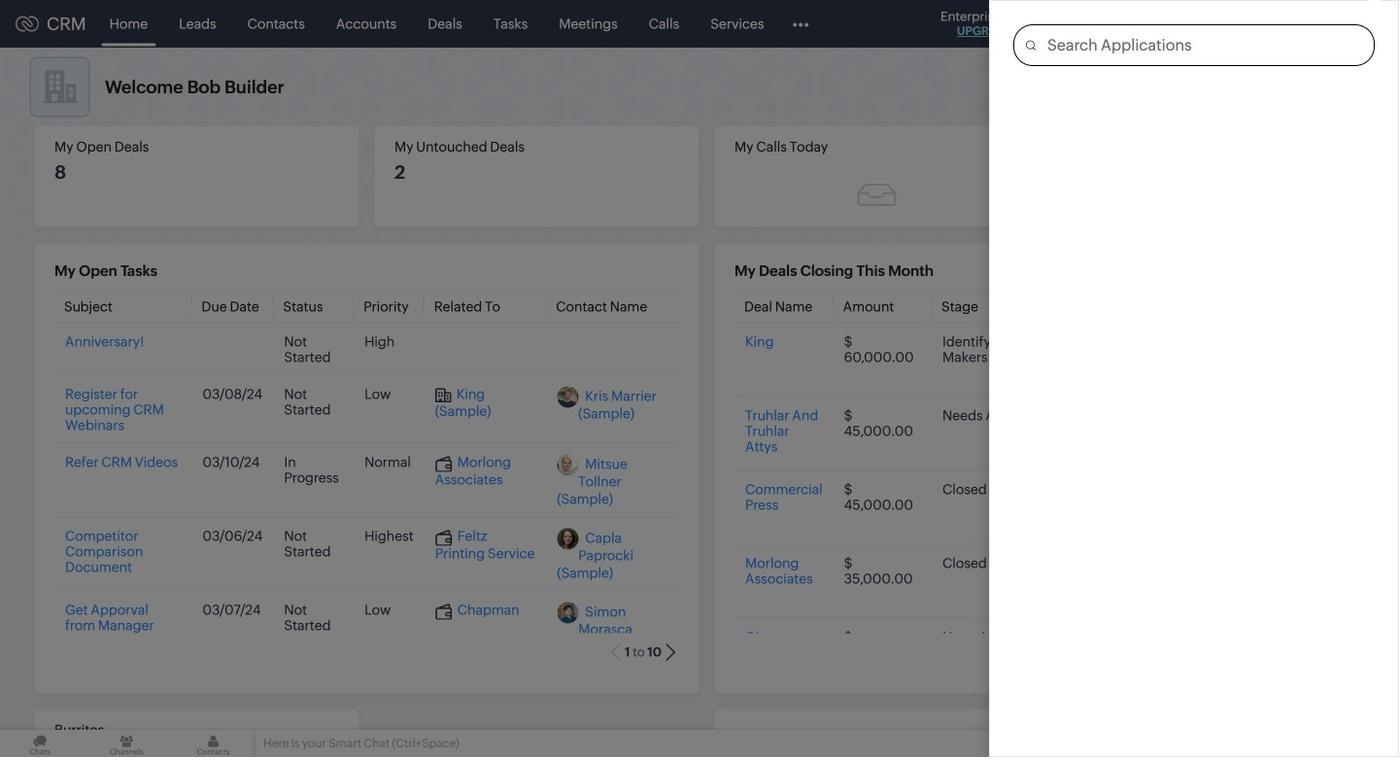 Task type: describe. For each thing, give the bounding box(es) containing it.
profile element
[[1300, 0, 1355, 47]]

create menu element
[[1057, 0, 1105, 47]]

contacts image
[[173, 730, 253, 757]]

profile image
[[1312, 8, 1343, 39]]

signals element
[[1145, 0, 1182, 48]]

calendar image
[[1193, 16, 1210, 32]]

channels image
[[87, 730, 167, 757]]

Search Applications text field
[[1036, 25, 1374, 65]]

create menu image
[[1069, 12, 1093, 35]]



Task type: locate. For each thing, give the bounding box(es) containing it.
search element
[[1105, 0, 1145, 48]]

chats image
[[0, 730, 80, 757]]

search image
[[1117, 16, 1133, 32]]

logo image
[[16, 16, 39, 32]]

signals image
[[1156, 16, 1170, 32]]



Task type: vqa. For each thing, say whether or not it's contained in the screenshot.
Upgrade
no



